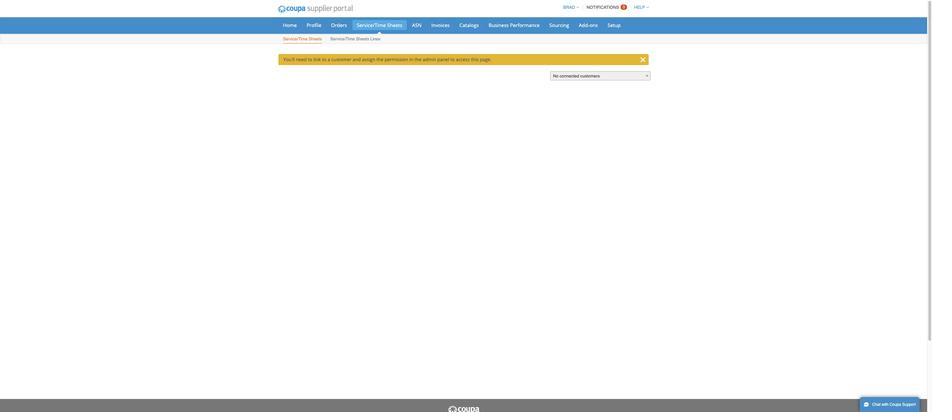 Task type: vqa. For each thing, say whether or not it's contained in the screenshot.
'a'
yes



Task type: locate. For each thing, give the bounding box(es) containing it.
a
[[328, 56, 330, 62]]

setup
[[608, 22, 621, 28]]

0 horizontal spatial to
[[308, 56, 312, 62]]

this
[[471, 56, 479, 62]]

1 horizontal spatial sheets
[[356, 36, 369, 41]]

sourcing link
[[545, 20, 574, 30]]

sheets
[[387, 22, 402, 28], [309, 36, 322, 41], [356, 36, 369, 41]]

sourcing
[[550, 22, 569, 28]]

coupa supplier portal image
[[273, 1, 357, 17], [447, 406, 480, 412]]

the
[[377, 56, 384, 62], [415, 56, 422, 62]]

0 horizontal spatial service/time sheets link
[[283, 35, 322, 44]]

customer
[[331, 56, 352, 62]]

invoices
[[431, 22, 450, 28]]

0 horizontal spatial coupa supplier portal image
[[273, 1, 357, 17]]

sheets for service/time sheets lines link
[[356, 36, 369, 41]]

business performance
[[489, 22, 540, 28]]

the right 'in'
[[415, 56, 422, 62]]

3 to from the left
[[451, 56, 455, 62]]

service/time down home
[[283, 36, 308, 41]]

service/time sheets link up lines on the left of the page
[[353, 20, 407, 30]]

sheets left asn
[[387, 22, 402, 28]]

lines
[[370, 36, 381, 41]]

service/time
[[357, 22, 386, 28], [283, 36, 308, 41], [330, 36, 355, 41]]

0 horizontal spatial the
[[377, 56, 384, 62]]

service/time sheets link down profile
[[283, 35, 322, 44]]

2 horizontal spatial service/time
[[357, 22, 386, 28]]

1 horizontal spatial service/time sheets link
[[353, 20, 407, 30]]

in
[[410, 56, 414, 62]]

customers
[[581, 74, 600, 78]]

add-
[[579, 22, 590, 28]]

1 vertical spatial coupa supplier portal image
[[447, 406, 480, 412]]

to left link
[[308, 56, 312, 62]]

service/time sheets
[[357, 22, 402, 28], [283, 36, 322, 41]]

1 to from the left
[[308, 56, 312, 62]]

need
[[296, 56, 307, 62]]

0 horizontal spatial sheets
[[309, 36, 322, 41]]

page.
[[480, 56, 492, 62]]

1 vertical spatial service/time sheets link
[[283, 35, 322, 44]]

service/time sheets for the leftmost service/time sheets link
[[283, 36, 322, 41]]

catalogs link
[[455, 20, 483, 30]]

catalogs
[[460, 22, 479, 28]]

link
[[313, 56, 321, 62]]

business
[[489, 22, 509, 28]]

sheets down profile
[[309, 36, 322, 41]]

to right panel
[[451, 56, 455, 62]]

access
[[456, 56, 470, 62]]

0 vertical spatial service/time sheets
[[357, 22, 402, 28]]

profile link
[[303, 20, 326, 30]]

No connected customers field
[[550, 71, 651, 81]]

0 horizontal spatial service/time sheets
[[283, 36, 322, 41]]

service/time sheets up lines on the left of the page
[[357, 22, 402, 28]]

2 horizontal spatial to
[[451, 56, 455, 62]]

profile
[[307, 22, 321, 28]]

1 horizontal spatial the
[[415, 56, 422, 62]]

business performance link
[[485, 20, 544, 30]]

service/time sheets lines link
[[330, 35, 381, 44]]

1 horizontal spatial service/time
[[330, 36, 355, 41]]

service/time sheets down profile
[[283, 36, 322, 41]]

1 vertical spatial service/time sheets
[[283, 36, 322, 41]]

service/time down "orders" link
[[330, 36, 355, 41]]

sheets left lines on the left of the page
[[356, 36, 369, 41]]

navigation
[[561, 1, 649, 14]]

1 horizontal spatial service/time sheets
[[357, 22, 402, 28]]

to
[[308, 56, 312, 62], [322, 56, 327, 62], [451, 56, 455, 62]]

2 horizontal spatial sheets
[[387, 22, 402, 28]]

1 horizontal spatial to
[[322, 56, 327, 62]]

support
[[903, 402, 916, 407]]

service/time up lines on the left of the page
[[357, 22, 386, 28]]

2 the from the left
[[415, 56, 422, 62]]

the right assign
[[377, 56, 384, 62]]

1 the from the left
[[377, 56, 384, 62]]

0 horizontal spatial service/time
[[283, 36, 308, 41]]

service/time sheets link
[[353, 20, 407, 30], [283, 35, 322, 44]]

0 vertical spatial service/time sheets link
[[353, 20, 407, 30]]

to left a
[[322, 56, 327, 62]]

brad
[[564, 5, 575, 10]]



Task type: describe. For each thing, give the bounding box(es) containing it.
setup link
[[604, 20, 625, 30]]

invoices link
[[427, 20, 454, 30]]

you'll need to link to a customer and assign the permission in the admin panel to access this page.
[[283, 56, 492, 62]]

notifications
[[587, 5, 619, 10]]

brad link
[[561, 5, 579, 10]]

service/time for the topmost service/time sheets link
[[357, 22, 386, 28]]

assign
[[362, 56, 375, 62]]

home link
[[279, 20, 301, 30]]

permission
[[385, 56, 408, 62]]

No connected customers text field
[[551, 72, 651, 81]]

add-ons
[[579, 22, 598, 28]]

service/time sheets for the topmost service/time sheets link
[[357, 22, 402, 28]]

service/time for the leftmost service/time sheets link
[[283, 36, 308, 41]]

notifications 0
[[587, 5, 625, 10]]

and
[[353, 56, 361, 62]]

performance
[[510, 22, 540, 28]]

help link
[[631, 5, 649, 10]]

admin
[[423, 56, 436, 62]]

home
[[283, 22, 297, 28]]

coupa
[[890, 402, 901, 407]]

orders
[[331, 22, 347, 28]]

service/time sheets lines
[[330, 36, 381, 41]]

help
[[634, 5, 645, 10]]

sheets for the leftmost service/time sheets link
[[309, 36, 322, 41]]

panel
[[438, 56, 449, 62]]

navigation containing notifications 0
[[561, 1, 649, 14]]

chat
[[873, 402, 881, 407]]

asn
[[412, 22, 422, 28]]

with
[[882, 402, 889, 407]]

2 to from the left
[[322, 56, 327, 62]]

chat with coupa support button
[[860, 397, 920, 412]]

asn link
[[408, 20, 426, 30]]

you'll
[[283, 56, 295, 62]]

add-ons link
[[575, 20, 602, 30]]

0 vertical spatial coupa supplier portal image
[[273, 1, 357, 17]]

no connected customers
[[553, 74, 600, 78]]

chat with coupa support
[[873, 402, 916, 407]]

0
[[623, 5, 625, 9]]

1 horizontal spatial coupa supplier portal image
[[447, 406, 480, 412]]

service/time for service/time sheets lines link
[[330, 36, 355, 41]]

connected
[[560, 74, 579, 78]]

sheets for the topmost service/time sheets link
[[387, 22, 402, 28]]

ons
[[590, 22, 598, 28]]

no
[[553, 74, 559, 78]]

orders link
[[327, 20, 351, 30]]



